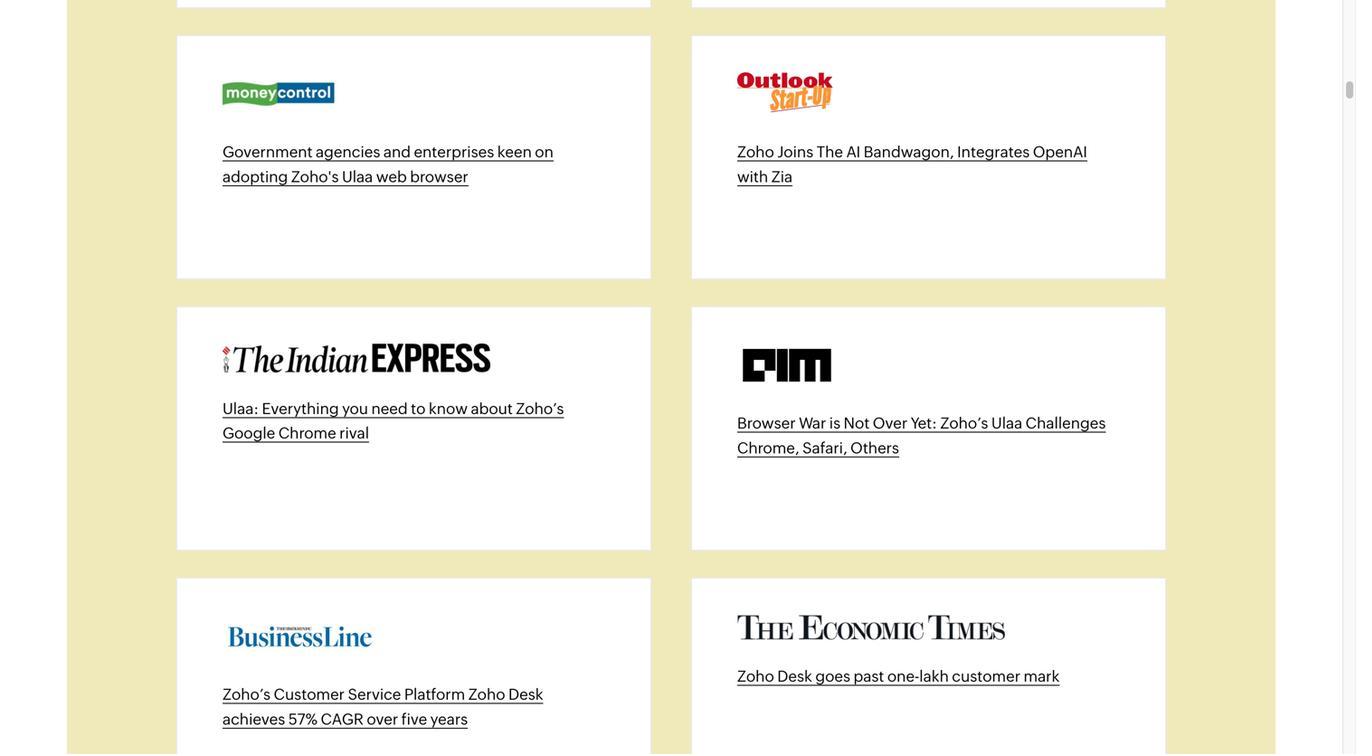 Task type: vqa. For each thing, say whether or not it's contained in the screenshot.
Pricing and packaging
no



Task type: describe. For each thing, give the bounding box(es) containing it.
enterprises
[[414, 143, 494, 161]]

rival
[[339, 424, 369, 442]]

openai
[[1033, 143, 1087, 161]]

is
[[829, 414, 841, 432]]

web
[[376, 168, 407, 185]]

government agencies and enterprises keen on adopting zoho's ulaa web browser link
[[223, 143, 554, 186]]

zoho inside zoho's customer service platform zoho desk achieves 57% cagr over five years
[[468, 686, 505, 704]]

service
[[348, 686, 401, 704]]

joins
[[777, 143, 814, 161]]

zoho_general_pages image for joins
[[737, 72, 834, 116]]

you
[[342, 400, 368, 417]]

and
[[383, 143, 411, 161]]

ulaa inside government agencies and enterprises keen on adopting zoho's ulaa web browser
[[342, 168, 373, 185]]

achieves
[[223, 710, 285, 728]]

zoho for zoho joins the ai bandwagon, integrates openai with zia
[[737, 143, 774, 161]]

chrome
[[278, 424, 336, 442]]

on
[[535, 143, 554, 161]]

browser war is not over yet: zoho's ulaa challenges chrome, safari, others link
[[737, 414, 1106, 458]]

past
[[854, 668, 884, 686]]

ulaa:
[[223, 400, 259, 417]]

desk inside zoho's customer service platform zoho desk achieves 57% cagr over five years
[[508, 686, 543, 704]]

zoho joins the ai bandwagon, integrates openai with zia link
[[737, 143, 1087, 186]]

government
[[223, 143, 313, 161]]

the
[[817, 143, 843, 161]]

zoho_general_pages image for agencies
[[223, 72, 334, 116]]

57%
[[288, 710, 318, 728]]

know
[[429, 400, 468, 417]]

zoho for zoho desk goes past one-lakh customer mark
[[737, 668, 774, 686]]

ulaa: everything you need to know about zoho's google chrome rival link
[[223, 400, 564, 443]]

browser
[[410, 168, 468, 185]]

ai
[[846, 143, 861, 161]]

war
[[799, 414, 826, 432]]

zoho joins the ai bandwagon, integrates openai with zia
[[737, 143, 1087, 185]]

browser war is not over yet: zoho's ulaa challenges chrome, safari, others
[[737, 414, 1106, 457]]

over
[[873, 414, 908, 432]]

zoho_general_pages image for desk
[[737, 615, 1005, 641]]

keen
[[497, 143, 532, 161]]

over
[[367, 710, 398, 728]]

mark
[[1024, 668, 1060, 686]]

integrates
[[957, 143, 1030, 161]]



Task type: locate. For each thing, give the bounding box(es) containing it.
1 vertical spatial desk
[[508, 686, 543, 704]]

need
[[371, 400, 408, 417]]

zoho's right about
[[516, 400, 564, 417]]

one-
[[887, 668, 919, 686]]

zoho's customer service platform zoho desk achieves 57% cagr over five years link
[[223, 686, 543, 729]]

zoho_general_pages image up you
[[223, 344, 491, 373]]

zoho_general_pages image for war
[[737, 344, 837, 387]]

zoho_general_pages image for everything
[[223, 344, 491, 373]]

zoho's customer service platform zoho desk achieves 57% cagr over five years
[[223, 686, 543, 728]]

about
[[471, 400, 513, 417]]

2 vertical spatial zoho
[[468, 686, 505, 704]]

1 horizontal spatial ulaa
[[991, 414, 1023, 432]]

yet:
[[911, 414, 937, 432]]

2 horizontal spatial zoho's
[[940, 414, 988, 432]]

zoho left goes in the right bottom of the page
[[737, 668, 774, 686]]

zoho_general_pages image up joins
[[737, 72, 834, 116]]

zoho's inside zoho's customer service platform zoho desk achieves 57% cagr over five years
[[223, 686, 271, 704]]

ulaa: everything you need to know about zoho's google chrome rival
[[223, 400, 564, 442]]

1 vertical spatial zoho
[[737, 668, 774, 686]]

1 vertical spatial ulaa
[[991, 414, 1023, 432]]

google
[[223, 424, 275, 442]]

ulaa left challenges
[[991, 414, 1023, 432]]

zoho_general_pages image up 'past'
[[737, 615, 1005, 641]]

zoho's
[[516, 400, 564, 417], [940, 414, 988, 432], [223, 686, 271, 704]]

0 vertical spatial desk
[[777, 668, 812, 686]]

customer
[[274, 686, 345, 704]]

zoho's inside ulaa: everything you need to know about zoho's google chrome rival
[[516, 400, 564, 417]]

challenges
[[1026, 414, 1106, 432]]

government agencies and enterprises keen on adopting zoho's ulaa web browser
[[223, 143, 554, 185]]

ulaa inside browser war is not over yet: zoho's ulaa challenges chrome, safari, others
[[991, 414, 1023, 432]]

zoho_general_pages image for customer
[[223, 615, 377, 659]]

chrome,
[[737, 439, 799, 457]]

agencies
[[316, 143, 380, 161]]

zoho_general_pages image up customer
[[223, 615, 377, 659]]

years
[[430, 710, 468, 728]]

lakh
[[919, 668, 949, 686]]

zoho_general_pages image
[[223, 72, 334, 116], [737, 72, 834, 116], [223, 344, 491, 373], [737, 344, 837, 387], [223, 615, 377, 659], [737, 615, 1005, 641]]

zoho up with
[[737, 143, 774, 161]]

zoho desk goes past one-lakh customer mark link
[[737, 668, 1060, 686]]

zoho's up achieves
[[223, 686, 271, 704]]

ulaa
[[342, 168, 373, 185], [991, 414, 1023, 432]]

zoho right platform
[[468, 686, 505, 704]]

zoho's
[[291, 168, 339, 185]]

browser
[[737, 414, 796, 432]]

1 horizontal spatial zoho's
[[516, 400, 564, 417]]

five
[[401, 710, 427, 728]]

desk
[[777, 668, 812, 686], [508, 686, 543, 704]]

0 horizontal spatial zoho's
[[223, 686, 271, 704]]

0 vertical spatial ulaa
[[342, 168, 373, 185]]

ulaa down agencies
[[342, 168, 373, 185]]

0 horizontal spatial ulaa
[[342, 168, 373, 185]]

to
[[411, 400, 426, 417]]

adopting
[[223, 168, 288, 185]]

everything
[[262, 400, 339, 417]]

zoho's inside browser war is not over yet: zoho's ulaa challenges chrome, safari, others
[[940, 414, 988, 432]]

customer
[[952, 668, 1021, 686]]

not
[[844, 414, 870, 432]]

goes
[[815, 668, 850, 686]]

zoho inside zoho joins the ai bandwagon, integrates openai with zia
[[737, 143, 774, 161]]

with
[[737, 168, 768, 185]]

0 vertical spatial zoho
[[737, 143, 774, 161]]

cagr
[[321, 710, 364, 728]]

others
[[850, 439, 899, 457]]

zia
[[771, 168, 793, 185]]

zoho's right yet:
[[940, 414, 988, 432]]

platform
[[404, 686, 465, 704]]

0 horizontal spatial desk
[[508, 686, 543, 704]]

zoho_general_pages image up the government
[[223, 72, 334, 116]]

bandwagon,
[[864, 143, 954, 161]]

zoho desk goes past one-lakh customer mark
[[737, 668, 1060, 686]]

zoho
[[737, 143, 774, 161], [737, 668, 774, 686], [468, 686, 505, 704]]

zoho_general_pages image up "browser"
[[737, 344, 837, 387]]

safari,
[[802, 439, 847, 457]]

1 horizontal spatial desk
[[777, 668, 812, 686]]



